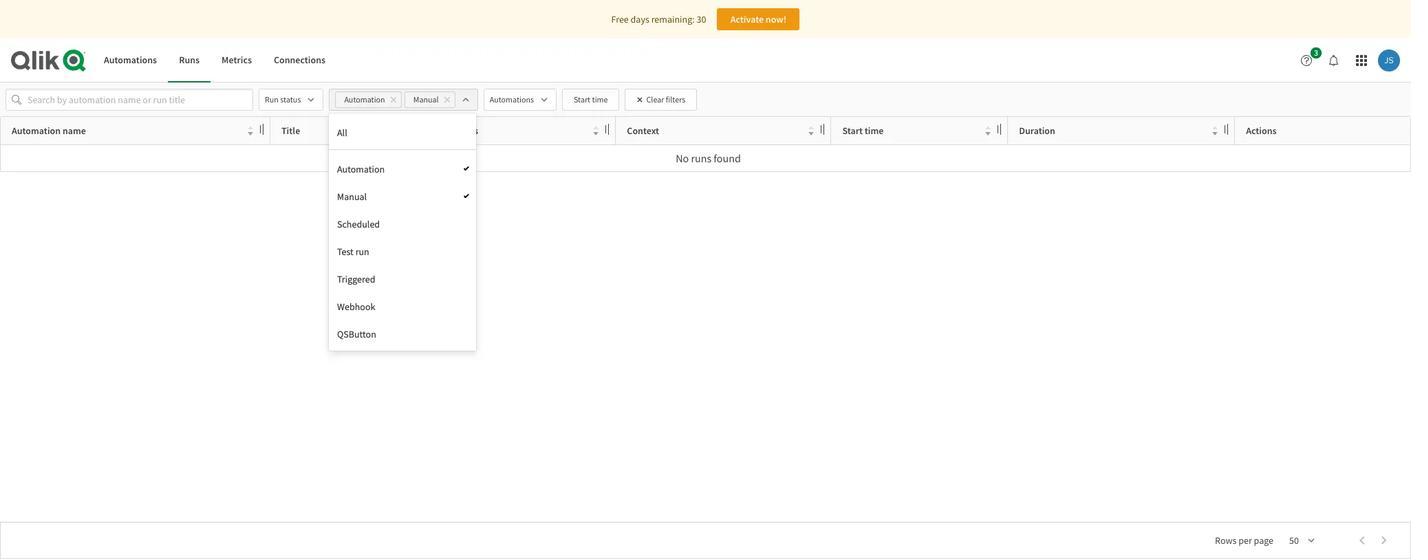 Task type: locate. For each thing, give the bounding box(es) containing it.
test run
[[337, 246, 369, 258]]

automation left name
[[12, 125, 61, 137]]

1 vertical spatial time
[[865, 125, 884, 137]]

automation name
[[12, 125, 86, 137]]

list box containing all
[[329, 114, 476, 351]]

0 vertical spatial time
[[592, 94, 608, 105]]

0 vertical spatial automation
[[344, 94, 385, 105]]

1 horizontal spatial time
[[865, 125, 884, 137]]

filters
[[666, 94, 686, 105]]

scheduled
[[337, 218, 380, 231]]

remaining:
[[652, 13, 695, 25]]

0 vertical spatial start time
[[574, 94, 608, 105]]

0 vertical spatial start
[[574, 94, 591, 105]]

duration
[[1019, 125, 1056, 137]]

name
[[63, 125, 86, 137]]

start
[[574, 94, 591, 105], [843, 125, 863, 137]]

0 horizontal spatial start
[[574, 94, 591, 105]]

1 horizontal spatial start
[[843, 125, 863, 137]]

run
[[435, 125, 451, 137]]

time inside start time button
[[592, 94, 608, 105]]

context
[[627, 125, 659, 137]]

1 vertical spatial automation
[[12, 125, 61, 137]]

1 horizontal spatial manual
[[413, 94, 439, 105]]

1 horizontal spatial start time
[[843, 125, 884, 137]]

2 vertical spatial automation
[[337, 163, 385, 176]]

activate now! link
[[717, 8, 800, 30]]

connections
[[274, 54, 326, 66]]

metrics
[[222, 54, 252, 66]]

tab list
[[93, 39, 337, 83]]

activate now!
[[731, 13, 787, 25]]

found
[[714, 151, 741, 165]]

start time
[[574, 94, 608, 105], [843, 125, 884, 137]]

list box
[[329, 114, 476, 351]]

1 vertical spatial start time
[[843, 125, 884, 137]]

automation down all
[[337, 163, 385, 176]]

0 vertical spatial manual
[[413, 94, 439, 105]]

page
[[1254, 535, 1274, 547]]

0 horizontal spatial time
[[592, 94, 608, 105]]

0 horizontal spatial manual
[[337, 191, 367, 203]]

start inside button
[[574, 94, 591, 105]]

manual up run
[[413, 94, 439, 105]]

runs
[[179, 54, 200, 66]]

connections button
[[263, 39, 337, 83]]

rows
[[1216, 535, 1237, 547]]

manual
[[413, 94, 439, 105], [337, 191, 367, 203]]

manual up scheduled
[[337, 191, 367, 203]]

0 horizontal spatial start time
[[574, 94, 608, 105]]

1 vertical spatial manual
[[337, 191, 367, 203]]

runs button
[[168, 39, 211, 83]]

automation up all
[[344, 94, 385, 105]]

option
[[329, 149, 476, 150]]

time
[[592, 94, 608, 105], [865, 125, 884, 137]]

all option
[[329, 122, 476, 144]]

triggered
[[337, 273, 375, 286]]

webhook
[[337, 301, 375, 313]]

automation
[[344, 94, 385, 105], [12, 125, 61, 137], [337, 163, 385, 176]]

manual inside list box
[[337, 191, 367, 203]]



Task type: describe. For each thing, give the bounding box(es) containing it.
clear filters
[[647, 94, 686, 105]]

automation button
[[335, 92, 402, 108]]

tab list containing automations
[[93, 39, 337, 83]]

all
[[337, 127, 347, 139]]

automation inside list box
[[337, 163, 385, 176]]

no
[[676, 151, 689, 165]]

run status
[[435, 125, 478, 137]]

automation inside button
[[344, 94, 385, 105]]

start time inside button
[[574, 94, 608, 105]]

free
[[612, 13, 629, 25]]

start time button
[[562, 89, 620, 111]]

title
[[281, 125, 300, 137]]

1 vertical spatial start
[[843, 125, 863, 137]]

automations
[[104, 54, 157, 66]]

automations button
[[93, 39, 168, 83]]

per
[[1239, 535, 1252, 547]]

run
[[356, 246, 369, 258]]

30
[[697, 13, 706, 25]]

actions
[[1247, 125, 1277, 137]]

status
[[453, 125, 478, 137]]

manual inside button
[[413, 94, 439, 105]]

now!
[[766, 13, 787, 25]]

clear
[[647, 94, 664, 105]]

runs
[[691, 151, 712, 165]]

rows per page
[[1216, 535, 1274, 547]]

activate
[[731, 13, 764, 25]]

qsbutton
[[337, 328, 376, 341]]

free days remaining: 30
[[612, 13, 706, 25]]

days
[[631, 13, 650, 25]]

metrics button
[[211, 39, 263, 83]]

manual button
[[404, 92, 455, 108]]

no runs found
[[676, 151, 741, 165]]

test
[[337, 246, 354, 258]]

Search by automation name or run title text field
[[28, 89, 231, 111]]

clear filters button
[[625, 89, 697, 111]]



Task type: vqa. For each thing, say whether or not it's contained in the screenshot.
(GMT -09:00) Pacific/Gambier "-"
no



